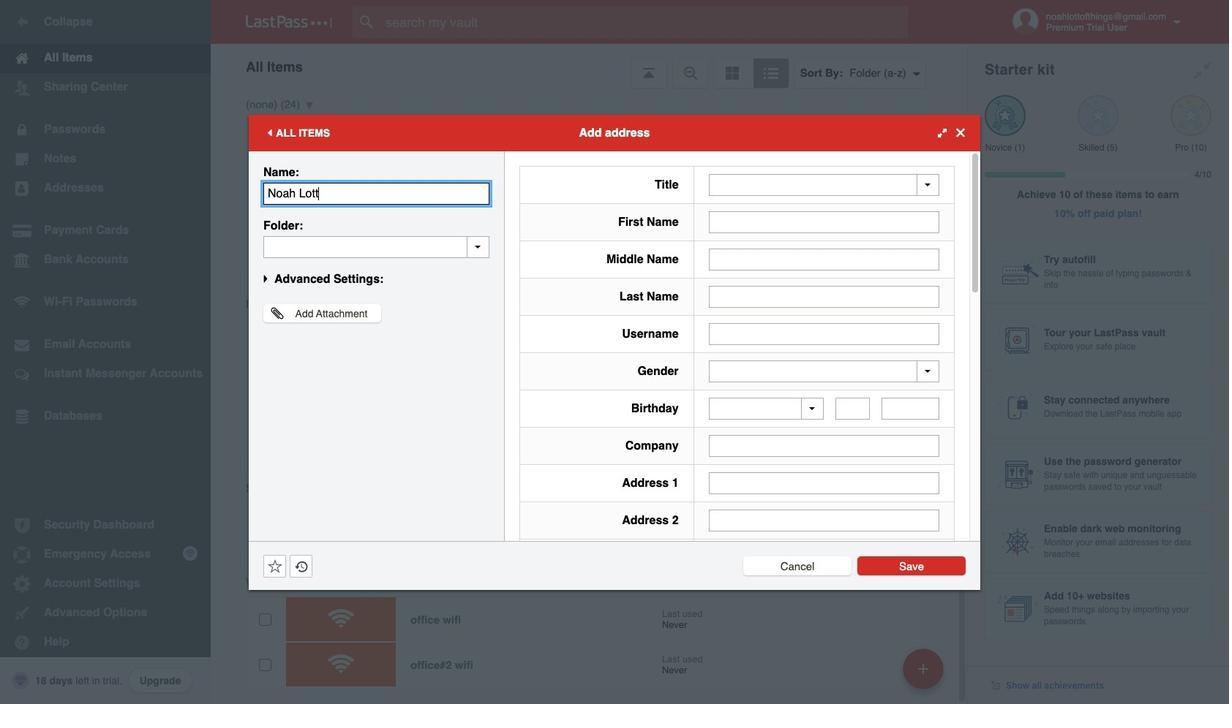 Task type: locate. For each thing, give the bounding box(es) containing it.
dialog
[[249, 115, 981, 705]]

new item navigation
[[898, 645, 953, 705]]

None text field
[[263, 183, 490, 205], [709, 286, 940, 308], [709, 473, 940, 495], [709, 510, 940, 532], [263, 183, 490, 205], [709, 286, 940, 308], [709, 473, 940, 495], [709, 510, 940, 532]]

None text field
[[709, 211, 940, 233], [263, 236, 490, 258], [709, 248, 940, 270], [709, 323, 940, 345], [836, 398, 870, 420], [882, 398, 940, 420], [709, 435, 940, 457], [709, 211, 940, 233], [263, 236, 490, 258], [709, 248, 940, 270], [709, 323, 940, 345], [836, 398, 870, 420], [882, 398, 940, 420], [709, 435, 940, 457]]

lastpass image
[[246, 15, 332, 29]]

search my vault text field
[[353, 6, 937, 38]]



Task type: describe. For each thing, give the bounding box(es) containing it.
new item image
[[918, 664, 929, 674]]

main navigation navigation
[[0, 0, 211, 705]]

vault options navigation
[[211, 44, 967, 88]]

Search search field
[[353, 6, 937, 38]]



